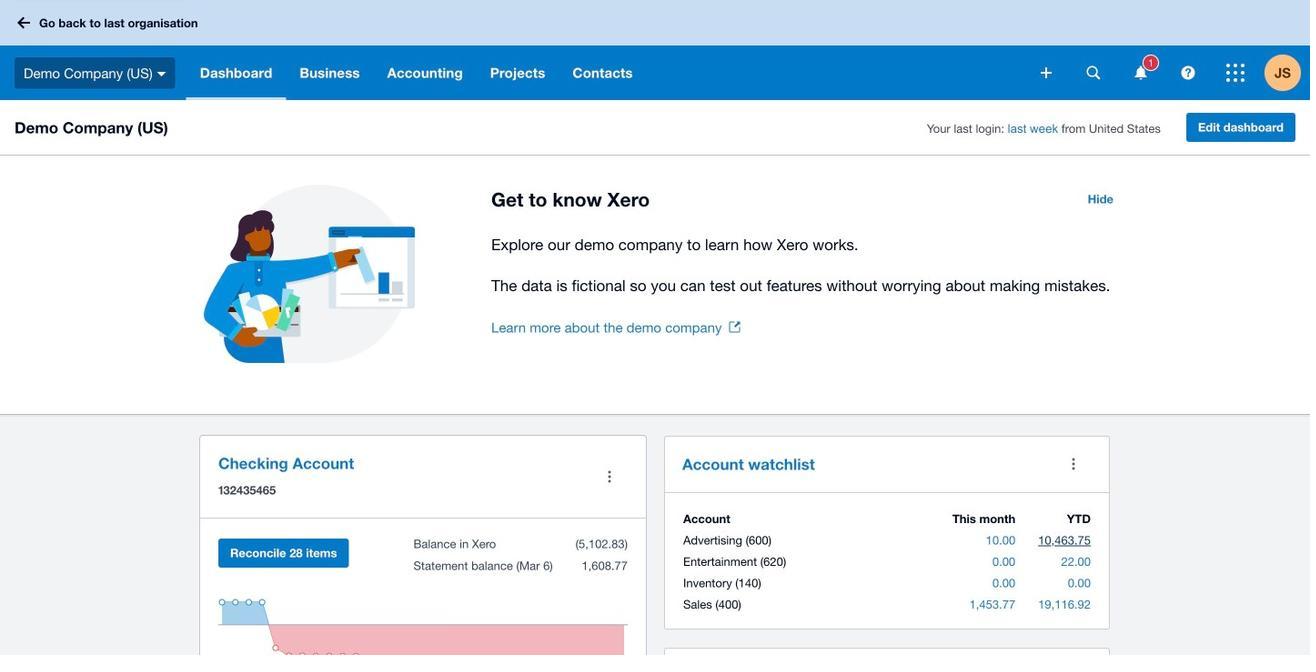 Task type: locate. For each thing, give the bounding box(es) containing it.
banner
[[0, 0, 1310, 100]]

manage menu toggle image
[[591, 459, 628, 495]]

svg image
[[1135, 66, 1147, 80]]

svg image
[[17, 17, 30, 29], [1226, 64, 1245, 82], [1087, 66, 1100, 80], [1181, 66, 1195, 80], [1041, 67, 1052, 78], [157, 72, 166, 76]]



Task type: vqa. For each thing, say whether or not it's contained in the screenshot.
Accounts Watchlist Options image in the bottom right of the page
no



Task type: describe. For each thing, give the bounding box(es) containing it.
intro banner body element
[[491, 232, 1125, 298]]



